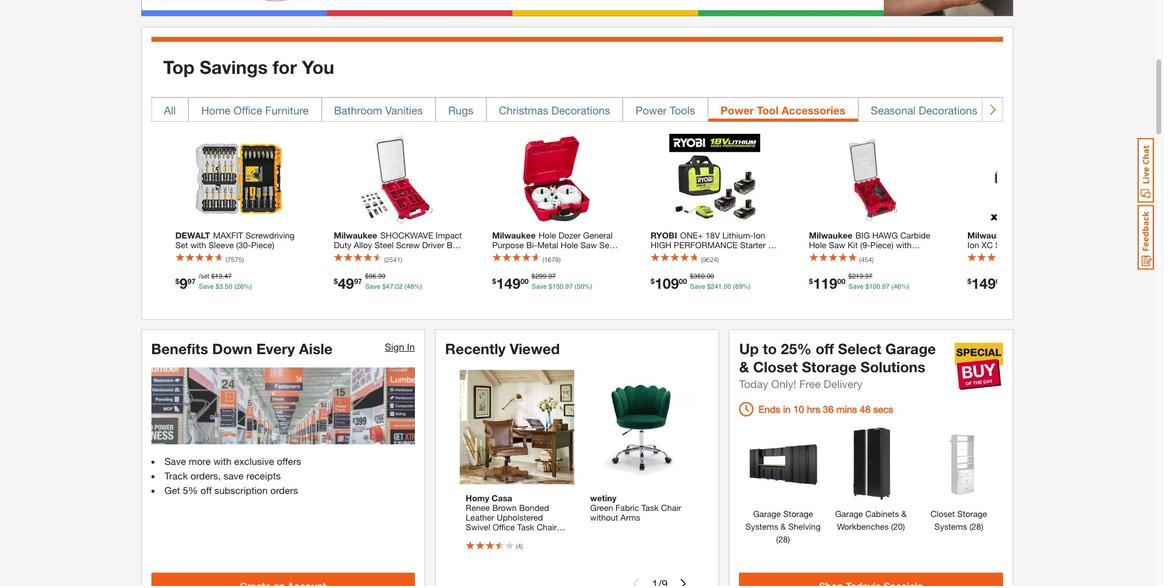 Task type: locate. For each thing, give the bounding box(es) containing it.
office inside button
[[234, 103, 262, 117]]

0 horizontal spatial power
[[636, 103, 667, 117]]

garage for garage storage systems & shelving ( 28 )
[[753, 509, 781, 519]]

piece) inside hole dozer general purpose bi-metal hole saw set (28-piece)
[[507, 250, 531, 260]]

299
[[536, 273, 547, 281]]

leather
[[466, 513, 495, 523]]

1 power from the left
[[636, 103, 667, 117]]

50 inside $ 9 97 /set $ 13 . 47 save $ 3 . 50 ( 26 %)
[[225, 283, 232, 291]]

1 horizontal spatial off
[[816, 340, 834, 357]]

bedroom furniture
[[1003, 103, 1095, 117]]

with
[[191, 240, 206, 250], [896, 240, 912, 250], [349, 250, 365, 260], [214, 456, 232, 467], [466, 532, 482, 542]]

)
[[242, 256, 244, 264], [401, 256, 402, 264], [559, 256, 561, 264], [718, 256, 719, 264], [872, 256, 874, 264], [903, 522, 905, 532], [982, 522, 984, 532], [788, 534, 790, 545], [522, 542, 523, 550]]

96
[[369, 273, 376, 281]]

packout
[[367, 250, 407, 260], [809, 250, 849, 260]]

save down 96
[[365, 283, 380, 291]]

1 horizontal spatial 47
[[386, 283, 393, 291]]

2 saw from the left
[[829, 240, 846, 250]]

save inside $ 149 00 $ 299 . 97 save $ 150 . 97 ( 50 %)
[[532, 283, 547, 291]]

26
[[237, 283, 244, 291]]

) for ( 2541 )
[[401, 256, 402, 264]]

1 %) from the left
[[244, 283, 252, 291]]

0 horizontal spatial furniture
[[265, 103, 309, 117]]

0 horizontal spatial garage
[[753, 509, 781, 519]]

secs
[[874, 403, 894, 415]]

storage inside garage storage systems & shelving ( 28 )
[[784, 509, 813, 519]]

97 left 96
[[354, 277, 362, 286]]

1 vertical spatial 47
[[386, 283, 393, 291]]

milwaukee up 96
[[334, 230, 377, 241]]

2 furniture from the left
[[1051, 103, 1095, 117]]

( 7575 )
[[226, 256, 244, 264]]

storage up ( 28 )
[[958, 509, 988, 519]]

systems inside closet storage systems
[[935, 522, 968, 532]]

top savings for you
[[163, 56, 334, 78]]

50
[[225, 283, 232, 291], [577, 283, 585, 291]]

28 inside garage storage systems & shelving ( 28 )
[[779, 534, 788, 545]]

save inside the $ 49 97 $ 96 . 99 save $ 47 . 02 ( 48 %)
[[365, 283, 380, 291]]

piece) inside the shockwave impact duty alloy steel screw driver bit set with packout case (100- piece)
[[334, 259, 357, 270]]

00 inside $ 149 00
[[996, 277, 1004, 286]]

2 decorations from the left
[[919, 103, 978, 117]]

00 right 241
[[724, 283, 731, 291]]

%) right 150
[[585, 283, 593, 291]]

2541
[[386, 256, 401, 264]]

) for ( 454 )
[[872, 256, 874, 264]]

& left shelving at the right bottom
[[781, 522, 786, 532]]

0 horizontal spatial closet
[[753, 359, 798, 375]]

save down '/set' on the top of the page
[[199, 283, 214, 291]]

live chat image
[[1138, 138, 1154, 203]]

0 horizontal spatial hole
[[539, 230, 556, 241]]

0 horizontal spatial 48
[[407, 283, 414, 291]]

seasonal decorations button
[[858, 97, 991, 122]]

1 systems from the left
[[746, 522, 779, 532]]

screw
[[396, 240, 420, 250]]

with up save on the bottom of page
[[214, 456, 232, 467]]

48 right 02
[[407, 283, 414, 291]]

1 horizontal spatial garage
[[835, 509, 863, 519]]

renee brown bonded leather upholstered swivel office task chair with wood base image
[[460, 370, 575, 485]]

2 milwaukee from the left
[[492, 230, 536, 241]]

10
[[794, 403, 804, 415]]

0 vertical spatial 28
[[972, 522, 982, 532]]

save up track
[[165, 456, 186, 467]]

systems inside garage storage systems & shelving ( 28 )
[[746, 522, 779, 532]]

2 horizontal spatial set
[[600, 240, 612, 250]]

packout up 99 at the left
[[367, 250, 407, 260]]

piece) inside big hawg carbide hole saw kit (9-piece) with packout case
[[871, 240, 894, 250]]

storage up shelving at the right bottom
[[784, 509, 813, 519]]

2 50 from the left
[[577, 283, 585, 291]]

0 horizontal spatial 47
[[224, 273, 232, 281]]

( 454 )
[[860, 256, 874, 264]]

off
[[816, 340, 834, 357], [201, 485, 212, 497]]

upholstered
[[497, 513, 543, 523]]

00 down milwaukee link
[[996, 277, 1004, 286]]

2 %) from the left
[[414, 283, 422, 291]]

0 vertical spatial off
[[816, 340, 834, 357]]

systems for garage
[[746, 522, 779, 532]]

garage
[[886, 340, 936, 357], [753, 509, 781, 519], [835, 509, 863, 519]]

4
[[518, 542, 522, 550]]

screwdriving
[[246, 230, 295, 241]]

97 left '/set' on the top of the page
[[188, 277, 196, 286]]

47
[[224, 273, 232, 281], [386, 283, 393, 291]]

dewalt
[[175, 230, 210, 241]]

you
[[302, 56, 334, 78]]

set inside hole dozer general purpose bi-metal hole saw set (28-piece)
[[600, 240, 612, 250]]

.
[[222, 273, 224, 281], [376, 273, 378, 281], [547, 273, 549, 281], [705, 273, 707, 281], [864, 273, 865, 281], [223, 283, 225, 291], [393, 283, 395, 291], [564, 283, 566, 291], [722, 283, 724, 291], [881, 283, 883, 291]]

packout up 119
[[809, 250, 849, 260]]

0 horizontal spatial chair
[[537, 522, 557, 533]]

closet inside up to 25% off select garage & closet storage solutions today only! free delivery
[[753, 359, 798, 375]]

1 packout from the left
[[367, 250, 407, 260]]

case
[[409, 250, 428, 260], [851, 250, 871, 260]]

office right the home
[[234, 103, 262, 117]]

every
[[256, 340, 295, 357]]

closet up 'today only!'
[[753, 359, 798, 375]]

0 vertical spatial 47
[[224, 273, 232, 281]]

set inside the shockwave impact duty alloy steel screw driver bit set with packout case (100- piece)
[[334, 250, 347, 260]]

sleeve
[[209, 240, 234, 250]]

119
[[813, 275, 838, 292]]

seasonal decorations
[[871, 103, 978, 117]]

97 right 299
[[549, 273, 556, 281]]

%) right 3
[[244, 283, 252, 291]]

save inside save more with exclusive offers track orders, save receipts get 5% off subscription orders
[[165, 456, 186, 467]]

1 vertical spatial &
[[902, 509, 907, 519]]

set right "dozer"
[[600, 240, 612, 250]]

1 horizontal spatial task
[[642, 503, 659, 513]]

48 left 'secs'
[[860, 403, 871, 415]]

00 inside $ 119 00 $ 219 . 97 save $ 100 . 97 ( 46 %)
[[838, 277, 846, 286]]

2 horizontal spatial &
[[902, 509, 907, 519]]

1 horizontal spatial furniture
[[1051, 103, 1095, 117]]

office
[[234, 103, 262, 117], [493, 522, 515, 533]]

2 vertical spatial &
[[781, 522, 786, 532]]

furniture right bedroom
[[1051, 103, 1095, 117]]

closet down closet storage systems product image
[[931, 509, 955, 519]]

%) inside $ 149 00 $ 299 . 97 save $ 150 . 97 ( 50 %)
[[585, 283, 593, 291]]

47 left 02
[[386, 283, 393, 291]]

saw inside hole dozer general purpose bi-metal hole saw set (28-piece)
[[581, 240, 597, 250]]

97 inside the $ 49 97 $ 96 . 99 save $ 47 . 02 ( 48 %)
[[354, 277, 362, 286]]

47 inside the $ 49 97 $ 96 . 99 save $ 47 . 02 ( 48 %)
[[386, 283, 393, 291]]

storage inside up to 25% off select garage & closet storage solutions today only! free delivery
[[802, 359, 857, 375]]

save for 109
[[690, 283, 705, 291]]

save inside $ 9 97 /set $ 13 . 47 save $ 3 . 50 ( 26 %)
[[199, 283, 214, 291]]

save down 219
[[849, 283, 864, 291]]

0 horizontal spatial decorations
[[552, 103, 610, 117]]

& inside up to 25% off select garage & closet storage solutions today only! free delivery
[[739, 359, 749, 375]]

case inside the shockwave impact duty alloy steel screw driver bit set with packout case (100- piece)
[[409, 250, 428, 260]]

50 right 3
[[225, 283, 232, 291]]

$ 119 00 $ 219 . 97 save $ 100 . 97 ( 46 %)
[[809, 273, 910, 292]]

0 horizontal spatial systems
[[746, 522, 779, 532]]

home office furniture button
[[189, 97, 322, 122]]

with left 'sleeve'
[[191, 240, 206, 250]]

1 horizontal spatial office
[[493, 522, 515, 533]]

hole right bi-
[[539, 230, 556, 241]]

fabric
[[616, 503, 639, 513]]

all button
[[151, 97, 189, 122]]

systems right 20
[[935, 522, 968, 532]]

97 right 150
[[566, 283, 573, 291]]

off right the 25%
[[816, 340, 834, 357]]

save down 299
[[532, 283, 547, 291]]

97 right 219
[[865, 273, 873, 281]]

0 vertical spatial closet
[[753, 359, 798, 375]]

1 vertical spatial 28
[[779, 534, 788, 545]]

save inside $ 109 00 $ 350 . 00 save $ 241 . 00 ( 69 %)
[[690, 283, 705, 291]]

00 left 350
[[679, 277, 687, 286]]

hole right metal
[[561, 240, 578, 250]]

power left "tool"
[[721, 103, 754, 117]]

0 vertical spatial chair
[[661, 503, 681, 513]]

furniture
[[265, 103, 309, 117], [1051, 103, 1095, 117]]

1 horizontal spatial chair
[[661, 503, 681, 513]]

%) right 02
[[414, 283, 422, 291]]

systems left shelving at the right bottom
[[746, 522, 779, 532]]

storage inside closet storage systems
[[958, 509, 988, 519]]

2 case from the left
[[851, 250, 871, 260]]

%) for 109
[[743, 283, 751, 291]]

1 50 from the left
[[225, 283, 232, 291]]

%)
[[244, 283, 252, 291], [414, 283, 422, 291], [585, 283, 593, 291], [743, 283, 751, 291], [901, 283, 910, 291]]

1 horizontal spatial closet
[[931, 509, 955, 519]]

%) right 241
[[743, 283, 751, 291]]

48
[[407, 283, 414, 291], [860, 403, 871, 415]]

arms
[[621, 513, 641, 523]]

decorations for seasonal decorations
[[919, 103, 978, 117]]

( inside $ 109 00 $ 350 . 00 save $ 241 . 00 ( 69 %)
[[733, 283, 736, 291]]

power for power tool accessories
[[721, 103, 754, 117]]

1 149 from the left
[[496, 275, 521, 292]]

power left tools
[[636, 103, 667, 117]]

%) inside the $ 49 97 $ 96 . 99 save $ 47 . 02 ( 48 %)
[[414, 283, 422, 291]]

00 left 219
[[838, 277, 846, 286]]

this is the first slide image
[[632, 579, 641, 587]]

149 for $ 149 00 $ 299 . 97 save $ 150 . 97 ( 50 %)
[[496, 275, 521, 292]]

decorations right christmas
[[552, 103, 610, 117]]

0 horizontal spatial 50
[[225, 283, 232, 291]]

4 %) from the left
[[743, 283, 751, 291]]

tool
[[757, 103, 779, 117]]

2 horizontal spatial hole
[[809, 240, 827, 250]]

closet inside closet storage systems
[[931, 509, 955, 519]]

50 inside $ 149 00 $ 299 . 97 save $ 150 . 97 ( 50 %)
[[577, 283, 585, 291]]

kit
[[848, 240, 858, 250]]

garage up solutions
[[886, 340, 936, 357]]

packout inside the shockwave impact duty alloy steel screw driver bit set with packout case (100- piece)
[[367, 250, 407, 260]]

00 left 299
[[521, 277, 529, 286]]

$ 9 97 /set $ 13 . 47 save $ 3 . 50 ( 26 %)
[[175, 273, 252, 292]]

2 packout from the left
[[809, 250, 849, 260]]

task right arms
[[642, 503, 659, 513]]

1 horizontal spatial power
[[721, 103, 754, 117]]

48 inside the $ 49 97 $ 96 . 99 save $ 47 . 02 ( 48 %)
[[407, 283, 414, 291]]

set inside maxfit screwdriving set with sleeve (30-piece)
[[175, 240, 188, 250]]

1 horizontal spatial 149
[[972, 275, 996, 292]]

1 horizontal spatial saw
[[829, 240, 846, 250]]

) for ( 4 )
[[522, 542, 523, 550]]

next slide image
[[679, 579, 689, 587]]

0 horizontal spatial packout
[[367, 250, 407, 260]]

save inside $ 119 00 $ 219 . 97 save $ 100 . 97 ( 46 %)
[[849, 283, 864, 291]]

00 inside $ 149 00 $ 299 . 97 save $ 150 . 97 ( 50 %)
[[521, 277, 529, 286]]

1 vertical spatial 48
[[860, 403, 871, 415]]

2 149 from the left
[[972, 275, 996, 292]]

00 for $ 119 00 $ 219 . 97 save $ 100 . 97 ( 46 %)
[[838, 277, 846, 286]]

2 power from the left
[[721, 103, 754, 117]]

1 vertical spatial office
[[493, 522, 515, 533]]

big hawg carbide hole saw kit (9-piece) with packout case
[[809, 230, 931, 260]]

1 saw from the left
[[581, 240, 597, 250]]

today only!
[[739, 377, 797, 391]]

without
[[590, 513, 618, 523]]

green fabric task chair without arms image
[[584, 370, 699, 485]]

149 inside $ 149 00 $ 299 . 97 save $ 150 . 97 ( 50 %)
[[496, 275, 521, 292]]

0 horizontal spatial saw
[[581, 240, 597, 250]]

& down up
[[739, 359, 749, 375]]

office inside homy casa renee brown bonded leather upholstered swivel office task chair with wood base
[[493, 522, 515, 533]]

1 horizontal spatial 50
[[577, 283, 585, 291]]

00 right 350
[[707, 273, 714, 281]]

( inside garage storage systems & shelving ( 28 )
[[776, 534, 779, 545]]

0 vertical spatial task
[[642, 503, 659, 513]]

furniture down for
[[265, 103, 309, 117]]

hole inside big hawg carbide hole saw kit (9-piece) with packout case
[[809, 240, 827, 250]]

00 for $ 149 00
[[996, 277, 1004, 286]]

sign in card banner image
[[151, 368, 415, 445]]

) for ( 28 )
[[982, 522, 984, 532]]

with inside big hawg carbide hole saw kit (9-piece) with packout case
[[896, 240, 912, 250]]

with left steel
[[349, 250, 365, 260]]

1 decorations from the left
[[552, 103, 610, 117]]

$ 149 00 $ 299 . 97 save $ 150 . 97 ( 50 %)
[[492, 273, 593, 292]]

1 vertical spatial chair
[[537, 522, 557, 533]]

1 furniture from the left
[[265, 103, 309, 117]]

13
[[215, 273, 222, 281]]

garage down garage storage systems & shelving product image
[[753, 509, 781, 519]]

) inside garage storage systems & shelving ( 28 )
[[788, 534, 790, 545]]

1 case from the left
[[409, 250, 428, 260]]

ends in 10 hrs 36 mins 48 secs
[[759, 403, 894, 415]]

1 horizontal spatial set
[[334, 250, 347, 260]]

chair down bonded
[[537, 522, 557, 533]]

3 milwaukee from the left
[[809, 230, 853, 241]]

with inside save more with exclusive offers track orders, save receipts get 5% off subscription orders
[[214, 456, 232, 467]]

milwaukee up (28-
[[492, 230, 536, 241]]

systems for closet
[[935, 522, 968, 532]]

2 horizontal spatial garage
[[886, 340, 936, 357]]

1 vertical spatial task
[[517, 522, 535, 533]]

5%
[[183, 485, 198, 497]]

219
[[852, 273, 864, 281]]

1 horizontal spatial packout
[[809, 250, 849, 260]]

25%
[[781, 340, 812, 357]]

closet
[[753, 359, 798, 375], [931, 509, 955, 519]]

save down 350
[[690, 283, 705, 291]]

garage inside garage cabinets & workbenches
[[835, 509, 863, 519]]

1 horizontal spatial 28
[[972, 522, 982, 532]]

1 vertical spatial off
[[201, 485, 212, 497]]

0 horizontal spatial case
[[409, 250, 428, 260]]

with down leather on the bottom left of page
[[466, 532, 482, 542]]

47 right 13
[[224, 273, 232, 281]]

task up 4
[[517, 522, 535, 533]]

0 horizontal spatial 28
[[779, 534, 788, 545]]

shockwave impact duty alloy steel screw driver bit set with packout case (100- piece)
[[334, 230, 462, 270]]

garage up workbenches
[[835, 509, 863, 519]]

%) right 100
[[901, 283, 910, 291]]

storage up free delivery
[[802, 359, 857, 375]]

garage for garage cabinets & workbenches
[[835, 509, 863, 519]]

0 horizontal spatial set
[[175, 240, 188, 250]]

( 2541 )
[[384, 256, 402, 264]]

save
[[224, 470, 244, 482]]

2 systems from the left
[[935, 522, 968, 532]]

0 horizontal spatial 149
[[496, 275, 521, 292]]

5 %) from the left
[[901, 283, 910, 291]]

power tools
[[636, 103, 695, 117]]

1 horizontal spatial &
[[781, 522, 786, 532]]

3
[[219, 283, 223, 291]]

rugs button
[[436, 97, 486, 122]]

decorations left next arrow icon
[[919, 103, 978, 117]]

0 vertical spatial 48
[[407, 283, 414, 291]]

( inside $ 119 00 $ 219 . 97 save $ 100 . 97 ( 46 %)
[[892, 283, 894, 291]]

& up 20
[[902, 509, 907, 519]]

50 right 150
[[577, 283, 585, 291]]

off down orders,
[[201, 485, 212, 497]]

milwaukee for 149
[[492, 230, 536, 241]]

0 vertical spatial &
[[739, 359, 749, 375]]

aisle
[[299, 340, 333, 357]]

set up 9
[[175, 240, 188, 250]]

1 horizontal spatial systems
[[935, 522, 968, 532]]

0 horizontal spatial office
[[234, 103, 262, 117]]

christmas decorations
[[499, 103, 610, 117]]

hole left kit
[[809, 240, 827, 250]]

1 milwaukee from the left
[[334, 230, 377, 241]]

milwaukee up $ 149 00
[[968, 230, 1011, 241]]

homy
[[466, 493, 489, 504]]

with right (9-
[[896, 240, 912, 250]]

set left alloy
[[334, 250, 347, 260]]

1 horizontal spatial decorations
[[919, 103, 978, 117]]

christmas
[[499, 103, 549, 117]]

( inside $ 149 00 $ 299 . 97 save $ 150 . 97 ( 50 %)
[[575, 283, 577, 291]]

garage inside garage storage systems & shelving ( 28 )
[[753, 509, 781, 519]]

office down brown
[[493, 522, 515, 533]]

milwaukee left "big"
[[809, 230, 853, 241]]

0 horizontal spatial off
[[201, 485, 212, 497]]

0 vertical spatial office
[[234, 103, 262, 117]]

241
[[711, 283, 722, 291]]

1 vertical spatial closet
[[931, 509, 955, 519]]

%) inside $ 109 00 $ 350 . 00 save $ 241 . 00 ( 69 %)
[[743, 283, 751, 291]]

109
[[655, 275, 679, 292]]

1 horizontal spatial case
[[851, 250, 871, 260]]

0 horizontal spatial &
[[739, 359, 749, 375]]

m18 18-volt lithium-ion xc starter kit with one 5.0ah battery and charger image
[[986, 134, 1077, 225]]

%) for 49
[[414, 283, 422, 291]]

off inside up to 25% off select garage & closet storage solutions today only! free delivery
[[816, 340, 834, 357]]

0 horizontal spatial task
[[517, 522, 535, 533]]

47 inside $ 9 97 /set $ 13 . 47 save $ 3 . 50 ( 26 %)
[[224, 273, 232, 281]]

decorations for christmas decorations
[[552, 103, 610, 117]]

99
[[378, 273, 386, 281]]

bi-
[[526, 240, 537, 250]]

$
[[211, 273, 215, 281], [365, 273, 369, 281], [532, 273, 536, 281], [690, 273, 694, 281], [849, 273, 852, 281], [175, 277, 179, 286], [334, 277, 338, 286], [492, 277, 496, 286], [651, 277, 655, 286], [809, 277, 813, 286], [968, 277, 972, 286], [216, 283, 219, 291], [382, 283, 386, 291], [549, 283, 553, 291], [707, 283, 711, 291], [866, 283, 870, 291]]

%) inside $ 119 00 $ 219 . 97 save $ 100 . 97 ( 46 %)
[[901, 283, 910, 291]]

3 %) from the left
[[585, 283, 593, 291]]

hole
[[539, 230, 556, 241], [561, 240, 578, 250], [809, 240, 827, 250]]

28
[[972, 522, 982, 532], [779, 534, 788, 545]]

97
[[549, 273, 556, 281], [865, 273, 873, 281], [188, 277, 196, 286], [354, 277, 362, 286], [566, 283, 573, 291], [883, 283, 890, 291]]

chair right arms
[[661, 503, 681, 513]]



Task type: describe. For each thing, give the bounding box(es) containing it.
20
[[894, 522, 903, 532]]

7575
[[227, 256, 242, 264]]

task inside wetiny green fabric task chair without arms
[[642, 503, 659, 513]]

down
[[212, 340, 252, 357]]

base
[[508, 532, 528, 542]]

sign in
[[385, 341, 415, 352]]

up
[[739, 340, 759, 357]]

ends
[[759, 403, 781, 415]]

impact
[[436, 230, 462, 241]]

46
[[894, 283, 901, 291]]

tools
[[670, 103, 695, 117]]

homy casa renee brown bonded leather upholstered swivel office task chair with wood base
[[466, 493, 557, 542]]

hrs
[[807, 403, 821, 415]]

00 for $ 149 00 $ 299 . 97 save $ 150 . 97 ( 50 %)
[[521, 277, 529, 286]]

track
[[165, 470, 188, 482]]

save more with exclusive offers track orders, save receipts get 5% off subscription orders
[[165, 456, 301, 497]]

with inside homy casa renee brown bonded leather upholstered swivel office task chair with wood base
[[466, 532, 482, 542]]

$ 49 97 $ 96 . 99 save $ 47 . 02 ( 48 %)
[[334, 273, 422, 292]]

chair inside homy casa renee brown bonded leather upholstered swivel office task chair with wood base
[[537, 522, 557, 533]]

special buy logo image
[[955, 342, 1003, 391]]

metal
[[537, 240, 559, 250]]

orders
[[270, 485, 298, 497]]

( 20 )
[[889, 522, 905, 532]]

02
[[395, 283, 403, 291]]

%) for 149
[[585, 283, 593, 291]]

milwaukee link
[[968, 230, 1096, 260]]

one+ 18v lithium-ion high performance starter kit with 2.0 ah battery, 4.0 ah battery, 6.0 ah battery, charger, and bag image
[[669, 134, 761, 225]]

big
[[856, 230, 870, 241]]

hawg
[[873, 230, 898, 241]]

%) inside $ 9 97 /set $ 13 . 47 save $ 3 . 50 ( 26 %)
[[244, 283, 252, 291]]

closet storage systems
[[931, 509, 988, 532]]

feedback link image
[[1138, 205, 1154, 270]]

renee
[[466, 503, 490, 513]]

saw inside big hawg carbide hole saw kit (9-piece) with packout case
[[829, 240, 846, 250]]

bedroom furniture button
[[991, 97, 1108, 122]]

ryobi
[[651, 230, 677, 241]]

select
[[838, 340, 882, 357]]

97 inside $ 9 97 /set $ 13 . 47 save $ 3 . 50 ( 26 %)
[[188, 277, 196, 286]]

150
[[553, 283, 564, 291]]

save for 119
[[849, 283, 864, 291]]

mins
[[837, 403, 857, 415]]

wood
[[484, 532, 506, 542]]

1 horizontal spatial 48
[[860, 403, 871, 415]]

dozer
[[559, 230, 581, 241]]

bit
[[447, 240, 457, 250]]

vanities
[[385, 103, 423, 117]]

shelving
[[789, 522, 821, 532]]

) for ( 9624 )
[[718, 256, 719, 264]]

seasonal
[[871, 103, 916, 117]]

( 4 )
[[516, 542, 523, 550]]

benefits down every aisle
[[151, 340, 333, 357]]

next arrow image
[[988, 103, 998, 115]]

(28-
[[492, 250, 507, 260]]

green
[[590, 503, 613, 513]]

power for power tools
[[636, 103, 667, 117]]

solutions
[[861, 359, 926, 375]]

454
[[861, 256, 872, 264]]

set for 149
[[600, 240, 612, 250]]

milwaukee for 119
[[809, 230, 853, 241]]

benefits
[[151, 340, 208, 357]]

case inside big hawg carbide hole saw kit (9-piece) with packout case
[[851, 250, 871, 260]]

closet storage systems product image image
[[922, 426, 997, 502]]

$ 149 00
[[968, 275, 1004, 292]]

garage storage systems & shelving product image image
[[746, 426, 821, 502]]

hole dozer general purpose bi-metal hole saw set (28-piece) image
[[511, 134, 602, 225]]

1678
[[544, 256, 559, 264]]

save for 49
[[365, 283, 380, 291]]

save for 149
[[532, 283, 547, 291]]

piece) inside maxfit screwdriving set with sleeve (30-piece)
[[251, 240, 274, 250]]

home office furniture
[[201, 103, 309, 117]]

with inside maxfit screwdriving set with sleeve (30-piece)
[[191, 240, 206, 250]]

( inside the $ 49 97 $ 96 . 99 save $ 47 . 02 ( 48 %)
[[405, 283, 407, 291]]

with inside the shockwave impact duty alloy steel screw driver bit set with packout case (100- piece)
[[349, 250, 365, 260]]

in
[[783, 403, 791, 415]]

purpose
[[492, 240, 524, 250]]

more
[[189, 456, 211, 467]]

general
[[583, 230, 613, 241]]

(100-
[[431, 250, 450, 260]]

carbide
[[901, 230, 931, 241]]

storage for closet storage systems
[[958, 509, 988, 519]]

$ inside $ 149 00
[[968, 277, 972, 286]]

garage inside up to 25% off select garage & closet storage solutions today only! free delivery
[[886, 340, 936, 357]]

chair inside wetiny green fabric task chair without arms
[[661, 503, 681, 513]]

) for ( 1678 )
[[559, 256, 561, 264]]

( 28 )
[[968, 522, 984, 532]]

49
[[338, 275, 354, 292]]

shockwave
[[380, 230, 433, 241]]

hole dozer general purpose bi-metal hole saw set (28-piece)
[[492, 230, 613, 260]]

4 milwaukee from the left
[[968, 230, 1011, 241]]

garage cabinets & workbenches
[[835, 509, 907, 532]]

free delivery
[[800, 377, 863, 391]]

storage for garage storage systems & shelving ( 28 )
[[784, 509, 813, 519]]

00 for $ 109 00 $ 350 . 00 save $ 241 . 00 ( 69 %)
[[679, 277, 687, 286]]

savings
[[200, 56, 268, 78]]

milwaukee for 49
[[334, 230, 377, 241]]

9624
[[703, 256, 718, 264]]

shockwave impact duty alloy steel screw driver bit set with packout case (100-piece) image
[[352, 134, 444, 225]]

power tools button
[[623, 97, 708, 122]]

all
[[164, 103, 176, 117]]

( inside $ 9 97 /set $ 13 . 47 save $ 3 . 50 ( 26 %)
[[234, 283, 237, 291]]

& inside garage storage systems & shelving ( 28 )
[[781, 522, 786, 532]]

rugs
[[448, 103, 474, 117]]

up to 25% off select garage & closet storage solutions today only! free delivery
[[739, 340, 936, 391]]

furniture inside button
[[265, 103, 309, 117]]

power tool accessories button
[[708, 97, 858, 122]]

alloy
[[354, 240, 372, 250]]

big hawg carbide hole saw kit (9-piece) with packout case image
[[828, 134, 919, 225]]

maxfit screwdriving set with sleeve (30-piece) image
[[194, 134, 285, 225]]

task inside homy casa renee brown bonded leather upholstered swivel office task chair with wood base
[[517, 522, 535, 533]]

home
[[201, 103, 231, 117]]

power tool accessories
[[721, 103, 846, 117]]

( 9624 )
[[701, 256, 719, 264]]

garage cabinets & workbenches product image image
[[834, 426, 909, 502]]

top
[[163, 56, 195, 78]]

) for ( 7575 )
[[242, 256, 244, 264]]

97 right 100
[[883, 283, 890, 291]]

garage storage systems & shelving ( 28 )
[[746, 509, 821, 545]]

wetiny green fabric task chair without arms
[[590, 493, 681, 523]]

sign in link
[[385, 341, 415, 352]]

1 horizontal spatial hole
[[561, 240, 578, 250]]

bathroom vanities button
[[322, 97, 436, 122]]

driver
[[422, 240, 445, 250]]

packout inside big hawg carbide hole saw kit (9-piece) with packout case
[[809, 250, 849, 260]]

& inside garage cabinets & workbenches
[[902, 509, 907, 519]]

36
[[823, 403, 834, 415]]

%) for 119
[[901, 283, 910, 291]]

set for 49
[[334, 250, 347, 260]]

) for ( 20 )
[[903, 522, 905, 532]]

off inside save more with exclusive offers track orders, save receipts get 5% off subscription orders
[[201, 485, 212, 497]]

$ 109 00 $ 350 . 00 save $ 241 . 00 ( 69 %)
[[651, 273, 751, 292]]

to
[[763, 340, 777, 357]]

accessories
[[782, 103, 846, 117]]

149 for $ 149 00
[[972, 275, 996, 292]]

furniture inside button
[[1051, 103, 1095, 117]]

exclusive
[[234, 456, 274, 467]]



Task type: vqa. For each thing, say whether or not it's contained in the screenshot.


